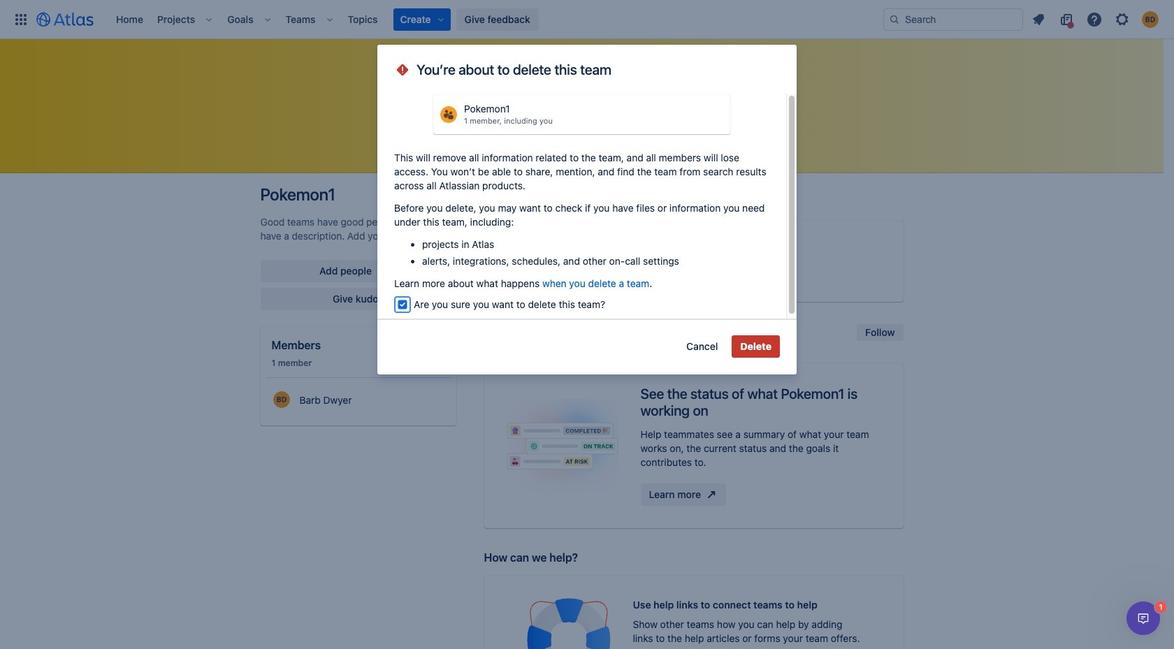 Task type: describe. For each thing, give the bounding box(es) containing it.
Search field
[[884, 8, 1024, 30]]

search image
[[890, 14, 901, 25]]

none checkbox inside dialog
[[394, 297, 411, 313]]



Task type: vqa. For each thing, say whether or not it's contained in the screenshot.
right Dialog
yes



Task type: locate. For each thing, give the bounding box(es) containing it.
0 vertical spatial dialog
[[378, 45, 797, 375]]

danger image
[[394, 62, 411, 78]]

banner
[[0, 0, 1175, 39]]

top element
[[8, 0, 884, 39]]

help image
[[1087, 11, 1104, 28]]

None checkbox
[[394, 297, 411, 313]]

None search field
[[884, 8, 1024, 30]]

dialog
[[378, 45, 797, 375], [1127, 602, 1161, 636]]

1 vertical spatial dialog
[[1127, 602, 1161, 636]]

1 horizontal spatial dialog
[[1127, 602, 1161, 636]]

0 horizontal spatial dialog
[[378, 45, 797, 375]]



